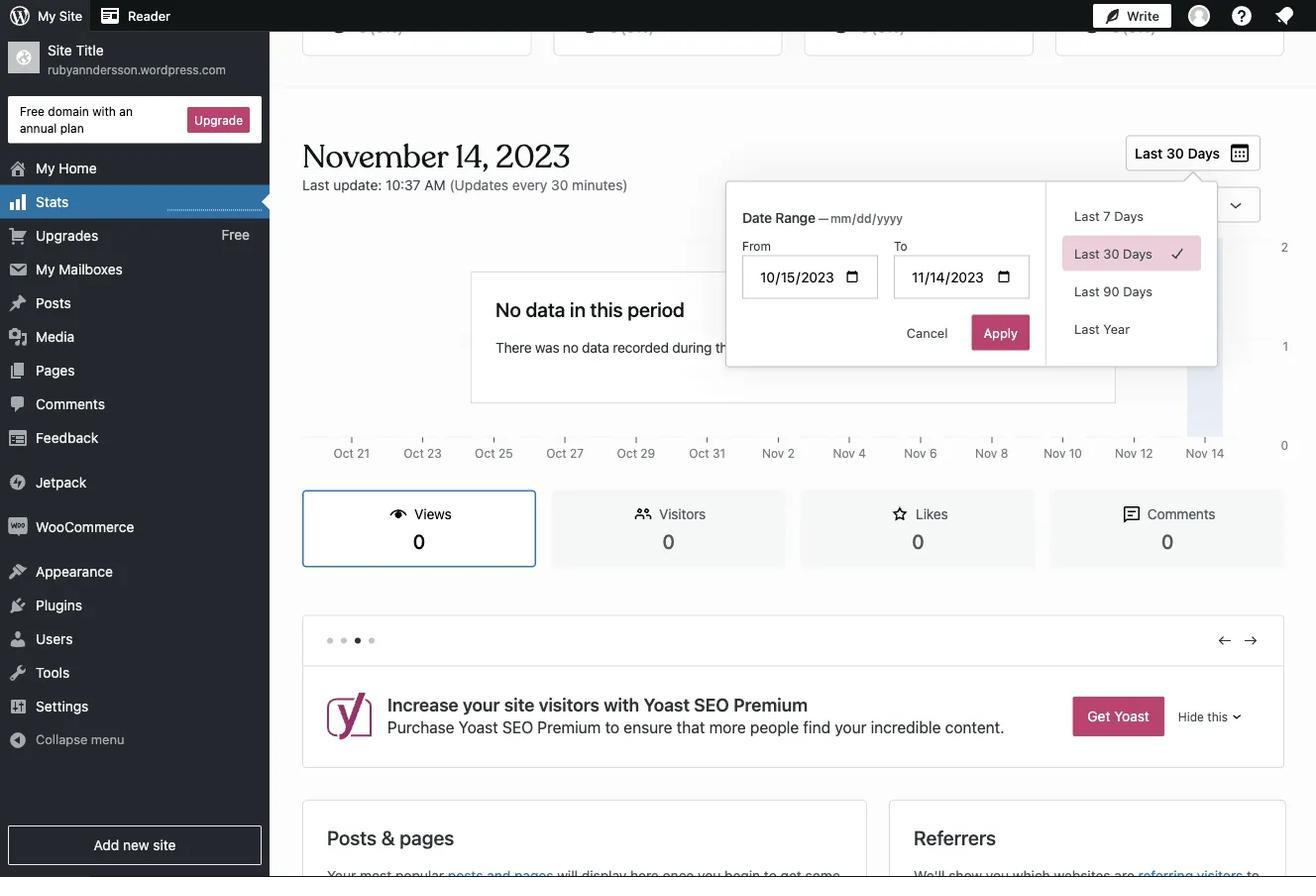 Task type: describe. For each thing, give the bounding box(es) containing it.
0 horizontal spatial this
[[590, 297, 623, 321]]

increase
[[388, 694, 459, 715]]

views 0
[[413, 506, 451, 552]]

users link
[[0, 622, 270, 656]]

my site link
[[0, 0, 90, 32]]

0 vertical spatial last 30 days button
[[1126, 135, 1261, 171]]

last 90 days button
[[1062, 273, 1201, 309]]

settings
[[36, 698, 89, 714]]

november 14, 2023 last update: 10:37 am (updates every 30 minutes)
[[302, 137, 628, 193]]

free domain with an annual plan
[[20, 104, 133, 135]]

visitors
[[539, 694, 599, 715]]

views for views
[[852, 195, 890, 212]]

&
[[381, 825, 395, 849]]

seo premium
[[694, 694, 808, 715]]

1 0 ( 0 %) from the left
[[358, 19, 403, 35]]

write
[[1127, 8, 1160, 23]]

100,000 2 1 0
[[1243, 240, 1288, 452]]

get
[[1088, 708, 1110, 725]]

purchase
[[388, 718, 454, 737]]

stats link
[[0, 185, 270, 219]]

ensure
[[624, 718, 673, 737]]

90
[[1103, 283, 1120, 298]]

jetpack link
[[0, 465, 270, 499]]

10
[[1069, 446, 1082, 460]]

hide
[[1178, 710, 1204, 724]]

comments for comments 0
[[1147, 506, 1216, 522]]

new
[[123, 837, 149, 853]]

previous image
[[1216, 632, 1234, 649]]

annual plan
[[20, 121, 84, 135]]

1 ( from the left
[[370, 19, 375, 35]]

content.
[[945, 718, 1005, 737]]

views for views 0
[[414, 506, 451, 522]]

referrers
[[914, 825, 996, 849]]

6
[[930, 446, 937, 460]]

date range —
[[742, 209, 829, 225]]

last up last 7 days button
[[1135, 145, 1163, 161]]

nov 8
[[975, 446, 1008, 460]]

my for my site
[[38, 8, 56, 23]]

3 ( from the left
[[871, 19, 877, 35]]

29
[[641, 446, 655, 460]]

pages
[[400, 825, 454, 849]]

increase your site visitors with yoast seo premium purchase yoast seo premium to ensure that more people find your incredible content.
[[388, 694, 1005, 737]]

comments link
[[0, 387, 270, 421]]

hide this button
[[1164, 698, 1260, 735]]

3 %) from the left
[[886, 19, 905, 35]]

2 0 ( 0 %) from the left
[[609, 19, 654, 35]]

posts & pages heading
[[327, 824, 454, 850]]

posts & pages
[[327, 825, 454, 849]]

during
[[672, 339, 712, 356]]

rubyanndersson.wordpress.com
[[48, 63, 226, 77]]

with inside the free domain with an annual plan
[[92, 104, 116, 118]]

last 30 days inside date range tooltip
[[1074, 246, 1152, 261]]

nov for nov 14
[[1186, 446, 1208, 460]]

2 %) from the left
[[635, 19, 654, 35]]

last 90 days
[[1074, 283, 1153, 298]]

To date field
[[894, 255, 1030, 299]]

30 inside date range tooltip
[[1103, 246, 1119, 261]]

nov for nov 6
[[904, 446, 926, 460]]

oct 27
[[546, 446, 584, 460]]

an
[[119, 104, 133, 118]]

site title rubyanndersson.wordpress.com
[[48, 42, 226, 77]]

(updates
[[449, 176, 509, 193]]

oct for oct 23
[[404, 446, 424, 460]]

plugins
[[36, 597, 82, 613]]

nov for nov 12
[[1115, 446, 1137, 460]]

get yoast
[[1088, 708, 1150, 725]]

img image for jetpack
[[8, 472, 28, 492]]

every
[[512, 176, 547, 193]]

2 ( from the left
[[620, 19, 626, 35]]

nov for nov 2
[[762, 446, 784, 460]]

to
[[894, 239, 907, 253]]

get yoast button
[[1073, 697, 1164, 736]]

1 %) from the left
[[384, 19, 403, 35]]

year
[[1103, 321, 1130, 336]]

with inside increase your site visitors with yoast seo premium purchase yoast seo premium to ensure that more people find your incredible content.
[[604, 694, 639, 715]]

recorded
[[613, 339, 669, 356]]

last 7 days
[[1074, 208, 1144, 223]]

last 30 days button inside date range tooltip
[[1062, 235, 1201, 271]]

0 inside likes 0
[[912, 529, 924, 552]]

menu
[[91, 731, 124, 746]]

date range tooltip
[[716, 171, 1218, 367]]

last up range.
[[1074, 321, 1100, 336]]

4
[[858, 446, 866, 460]]

days for last 30 days 'button' within date range tooltip
[[1123, 246, 1152, 261]]

domain
[[48, 104, 89, 118]]

oct for oct 25
[[475, 446, 495, 460]]

2 for 100,000 2 1 0
[[1281, 240, 1288, 254]]

10:37
[[386, 176, 421, 193]]

—
[[818, 211, 829, 225]]

free for free
[[221, 227, 250, 243]]

add new site link
[[8, 826, 262, 865]]

1 horizontal spatial yoast
[[644, 694, 690, 715]]

my site
[[38, 8, 82, 23]]

collapse menu link
[[0, 723, 270, 756]]

my for my mailboxes
[[36, 261, 55, 277]]

title
[[76, 42, 104, 58]]

a
[[955, 339, 962, 356]]

img image for woocommerce
[[8, 517, 28, 537]]

upgrade
[[194, 113, 243, 127]]

my mailboxes
[[36, 261, 123, 277]]

in
[[570, 297, 586, 321]]

nov 2
[[762, 446, 795, 460]]

1 vertical spatial your
[[835, 718, 867, 737]]

help image
[[1230, 4, 1254, 28]]

0 horizontal spatial data
[[526, 297, 565, 321]]

try
[[872, 339, 892, 356]]

stats
[[36, 193, 69, 210]]

21
[[357, 446, 370, 460]]

0 inside views 0
[[413, 529, 425, 552]]

0 vertical spatial 30
[[1167, 145, 1184, 161]]

nov for nov 10
[[1044, 446, 1066, 460]]

0 inside 100,000 2 1 0
[[1281, 439, 1288, 452]]

referrers heading
[[914, 824, 996, 850]]

my home link
[[0, 151, 270, 185]]

14
[[1211, 446, 1224, 460]]

site for your
[[504, 694, 535, 715]]



Task type: locate. For each thing, give the bounding box(es) containing it.
1 oct from the left
[[333, 446, 354, 460]]

4 0 ( 0 %) from the left
[[1111, 19, 1156, 35]]

oct left 27
[[546, 446, 567, 460]]

there
[[496, 339, 532, 356]]

0 vertical spatial site
[[59, 8, 82, 23]]

selecting
[[895, 339, 951, 356]]

range
[[775, 209, 815, 225]]

1 horizontal spatial free
[[221, 227, 250, 243]]

1 horizontal spatial posts
[[327, 825, 377, 849]]

6 oct from the left
[[689, 446, 709, 460]]

1 horizontal spatial data
[[582, 339, 609, 356]]

0 vertical spatial posts
[[36, 294, 71, 311]]

4 ( from the left
[[1122, 19, 1128, 35]]

1 vertical spatial last 30 days button
[[1062, 235, 1201, 271]]

0 horizontal spatial site
[[153, 837, 176, 853]]

2023
[[496, 137, 570, 177]]

likes 0
[[912, 506, 948, 552]]

appearance link
[[0, 555, 270, 588]]

0 horizontal spatial comments
[[36, 396, 105, 412]]

8
[[1001, 446, 1008, 460]]

posts for posts & pages
[[327, 825, 377, 849]]

comments up feedback
[[36, 396, 105, 412]]

0 vertical spatial your
[[463, 694, 500, 715]]

upgrade button
[[187, 107, 250, 133]]

my down upgrades
[[36, 261, 55, 277]]

your
[[463, 694, 500, 715], [835, 718, 867, 737]]

1 vertical spatial free
[[221, 227, 250, 243]]

None checkbox
[[914, 195, 933, 215]]

img image
[[8, 472, 28, 492], [8, 517, 28, 537]]

5 nov from the left
[[1044, 446, 1066, 460]]

0 vertical spatial with
[[92, 104, 116, 118]]

comments down nov 14
[[1147, 506, 1216, 522]]

time left period.
[[795, 339, 822, 356]]

nov left 14 at bottom right
[[1186, 446, 1208, 460]]

1 vertical spatial site
[[153, 837, 176, 853]]

visitors 0
[[659, 506, 706, 552]]

23
[[427, 446, 442, 460]]

site up title
[[59, 8, 82, 23]]

oct
[[333, 446, 354, 460], [404, 446, 424, 460], [475, 446, 495, 460], [546, 446, 567, 460], [617, 446, 637, 460], [689, 446, 709, 460]]

next image
[[1242, 632, 1260, 649]]

posts
[[36, 294, 71, 311], [327, 825, 377, 849]]

0 vertical spatial this
[[590, 297, 623, 321]]

my left reader link
[[38, 8, 56, 23]]

0 vertical spatial 100,000
[[1243, 240, 1288, 254]]

home
[[59, 160, 97, 176]]

comments 0
[[1147, 506, 1216, 552]]

free for free domain with an annual plan
[[20, 104, 45, 118]]

last left "update:"
[[302, 176, 329, 193]]

1 vertical spatial last 30 days
[[1074, 246, 1152, 261]]

days for last 7 days button
[[1114, 208, 1144, 223]]

1 horizontal spatial views
[[852, 195, 890, 212]]

1 horizontal spatial site
[[504, 694, 535, 715]]

data right the 'no'
[[582, 339, 609, 356]]

100,000 for 100,000 2 1 0
[[1243, 240, 1288, 254]]

days up last 90 days button
[[1123, 246, 1152, 261]]

oct 29
[[617, 446, 655, 460]]

30 right every
[[551, 176, 568, 193]]

img image left woocommerce
[[8, 517, 28, 537]]

0 horizontal spatial free
[[20, 104, 45, 118]]

0 vertical spatial comments
[[36, 396, 105, 412]]

last down the last 7 days
[[1074, 246, 1100, 261]]

likes
[[916, 506, 948, 522]]

oct 23
[[404, 446, 442, 460]]

4 %) from the left
[[1137, 19, 1156, 35]]

days up last 7 days button
[[1188, 145, 1220, 161]]

2 inside 100,000 2 1 0
[[1281, 240, 1288, 254]]

people
[[750, 718, 799, 737]]

0 horizontal spatial yoast
[[459, 718, 498, 737]]

2 img image from the top
[[8, 517, 28, 537]]

1 vertical spatial 2
[[788, 446, 795, 460]]

1 vertical spatial comments
[[1147, 506, 1216, 522]]

1 horizontal spatial with
[[604, 694, 639, 715]]

nov left '12'
[[1115, 446, 1137, 460]]

my profile image
[[1188, 5, 1210, 27]]

days
[[1188, 145, 1220, 161], [1114, 208, 1144, 223], [1123, 246, 1152, 261], [1123, 283, 1153, 298]]

last 30 days button up last 90 days button
[[1062, 235, 1201, 271]]

oct left 29
[[617, 446, 637, 460]]

from
[[742, 239, 771, 253]]

that
[[677, 718, 705, 737]]

oct left "23"
[[404, 446, 424, 460]]

0 vertical spatial last 30 days
[[1135, 145, 1220, 161]]

range.
[[1052, 339, 1091, 356]]

no data in this period
[[496, 297, 685, 321]]

4 oct from the left
[[546, 446, 567, 460]]

appearance
[[36, 563, 113, 579]]

2 oct from the left
[[404, 446, 424, 460]]

days right 90
[[1123, 283, 1153, 298]]

1 vertical spatial img image
[[8, 517, 28, 537]]

data
[[526, 297, 565, 321], [582, 339, 609, 356]]

yoast right get
[[1114, 708, 1150, 725]]

last 7 days button
[[1062, 198, 1201, 233]]

this inside button
[[1207, 710, 1228, 724]]

last left 90
[[1074, 283, 1100, 298]]

highest hourly views 0 image
[[167, 198, 262, 211]]

0 vertical spatial free
[[20, 104, 45, 118]]

100,000 for 100,000
[[1243, 446, 1288, 460]]

oct for oct 21
[[333, 446, 354, 460]]

nov for nov 8
[[975, 446, 997, 460]]

2 100,000 from the top
[[1243, 446, 1288, 460]]

last
[[1135, 145, 1163, 161], [302, 176, 329, 193], [1074, 208, 1100, 223], [1074, 246, 1100, 261], [1074, 283, 1100, 298], [1074, 321, 1100, 336]]

5 oct from the left
[[617, 446, 637, 460]]

img image left the jetpack
[[8, 472, 28, 492]]

update:
[[333, 176, 382, 193]]

views down "23"
[[414, 506, 451, 522]]

mailboxes
[[59, 261, 123, 277]]

selected
[[739, 339, 792, 356]]

pager controls element
[[303, 616, 1283, 666]]

the
[[715, 339, 735, 356]]

woocommerce
[[36, 518, 134, 535]]

last left 7
[[1074, 208, 1100, 223]]

1 vertical spatial 30
[[551, 176, 568, 193]]

0 vertical spatial views
[[852, 195, 890, 212]]

no
[[496, 297, 521, 321]]

3 oct from the left
[[475, 446, 495, 460]]

last inside november 14, 2023 last update: 10:37 am (updates every 30 minutes)
[[302, 176, 329, 193]]

1 horizontal spatial time
[[1021, 339, 1048, 356]]

days for last 90 days button
[[1123, 283, 1153, 298]]

4 nov from the left
[[975, 446, 997, 460]]

1 vertical spatial posts
[[327, 825, 377, 849]]

free inside the free domain with an annual plan
[[20, 104, 45, 118]]

site right new
[[153, 837, 176, 853]]

nov 14
[[1186, 446, 1224, 460]]

this right in
[[590, 297, 623, 321]]

more
[[709, 718, 746, 737]]

manage your notifications image
[[1273, 4, 1296, 28]]

3 0 ( 0 %) from the left
[[860, 19, 905, 35]]

0 inside comments 0
[[1161, 529, 1174, 552]]

nov
[[762, 446, 784, 460], [833, 446, 855, 460], [904, 446, 926, 460], [975, 446, 997, 460], [1044, 446, 1066, 460], [1115, 446, 1137, 460], [1186, 446, 1208, 460]]

days right 7
[[1114, 208, 1144, 223]]

1 horizontal spatial this
[[1207, 710, 1228, 724]]

1 horizontal spatial your
[[835, 718, 867, 737]]

yoast left seo
[[459, 718, 498, 737]]

0 horizontal spatial 2
[[788, 446, 795, 460]]

1 img image from the top
[[8, 472, 28, 492]]

posts inside heading
[[327, 825, 377, 849]]

different
[[966, 339, 1018, 356]]

your right find
[[835, 718, 867, 737]]

oct 31
[[689, 446, 726, 460]]

last 30 days up last 90 days
[[1074, 246, 1152, 261]]

views inside views 0
[[414, 506, 451, 522]]

site inside increase your site visitors with yoast seo premium purchase yoast seo premium to ensure that more people find your incredible content.
[[504, 694, 535, 715]]

1 horizontal spatial comments
[[1147, 506, 1216, 522]]

oct for oct 29
[[617, 446, 637, 460]]

tools
[[36, 664, 70, 680]]

oct for oct 31
[[689, 446, 709, 460]]

2 for nov 2
[[788, 446, 795, 460]]

nov 6
[[904, 446, 937, 460]]

posts up media
[[36, 294, 71, 311]]

0 inside visitors 0
[[662, 529, 675, 552]]

0 horizontal spatial time
[[795, 339, 822, 356]]

0 horizontal spatial your
[[463, 694, 500, 715]]

settings link
[[0, 689, 270, 723]]

your right increase
[[463, 694, 500, 715]]

collapse
[[36, 731, 88, 746]]

2 horizontal spatial yoast
[[1114, 708, 1150, 725]]

From date field
[[742, 255, 878, 299]]

site for new
[[153, 837, 176, 853]]

2 vertical spatial my
[[36, 261, 55, 277]]

with up to
[[604, 694, 639, 715]]

my mailboxes link
[[0, 252, 270, 286]]

1 vertical spatial data
[[582, 339, 609, 356]]

0 vertical spatial 2
[[1281, 240, 1288, 254]]

30
[[1167, 145, 1184, 161], [551, 176, 568, 193], [1103, 246, 1119, 261]]

None date field
[[829, 208, 934, 228]]

nov left 8
[[975, 446, 997, 460]]

with left an
[[92, 104, 116, 118]]

1 time from the left
[[795, 339, 822, 356]]

(
[[370, 19, 375, 35], [620, 19, 626, 35], [871, 19, 877, 35], [1122, 19, 1128, 35]]

0 horizontal spatial 30
[[551, 176, 568, 193]]

this
[[590, 297, 623, 321], [1207, 710, 1228, 724]]

2 nov from the left
[[833, 446, 855, 460]]

last 30 days button up last 7 days button
[[1126, 135, 1261, 171]]

14,
[[455, 137, 489, 177]]

nov 12
[[1115, 446, 1153, 460]]

1 vertical spatial this
[[1207, 710, 1228, 724]]

nov right 31 at the bottom right
[[762, 446, 784, 460]]

to
[[605, 718, 619, 737]]

site inside "site title rubyanndersson.wordpress.com"
[[48, 42, 72, 58]]

site up seo
[[504, 694, 535, 715]]

7
[[1103, 208, 1111, 223]]

comments for comments
[[36, 396, 105, 412]]

time left range.
[[1021, 339, 1048, 356]]

1 horizontal spatial 30
[[1103, 246, 1119, 261]]

30 up 90
[[1103, 246, 1119, 261]]

yoast inside button
[[1114, 708, 1150, 725]]

my home
[[36, 160, 97, 176]]

site left title
[[48, 42, 72, 58]]

25
[[498, 446, 513, 460]]

upgrades
[[36, 227, 98, 243]]

oct for oct 27
[[546, 446, 567, 460]]

nov for nov 4
[[833, 446, 855, 460]]

1 vertical spatial site
[[48, 42, 72, 58]]

was
[[535, 339, 559, 356]]

posts left &
[[327, 825, 377, 849]]

site
[[504, 694, 535, 715], [153, 837, 176, 853]]

2 vertical spatial 30
[[1103, 246, 1119, 261]]

free down 'highest hourly views 0' image
[[221, 227, 250, 243]]

img image inside the jetpack link
[[8, 472, 28, 492]]

6 nov from the left
[[1115, 446, 1137, 460]]

1 horizontal spatial 2
[[1281, 240, 1288, 254]]

0 horizontal spatial views
[[414, 506, 451, 522]]

there was no data recorded during the selected time period. try selecting a different time range.
[[496, 339, 1091, 356]]

oct left 31 at the bottom right
[[689, 446, 709, 460]]

hide this
[[1178, 710, 1228, 724]]

yoast up ensure
[[644, 694, 690, 715]]

free up the annual plan
[[20, 104, 45, 118]]

pages
[[36, 362, 75, 378]]

0 vertical spatial img image
[[8, 472, 28, 492]]

cancel button
[[895, 315, 960, 350]]

last 30 days up last 7 days button
[[1135, 145, 1220, 161]]

add new site
[[94, 837, 176, 853]]

7 nov from the left
[[1186, 446, 1208, 460]]

oct left 25
[[475, 446, 495, 460]]

data left in
[[526, 297, 565, 321]]

site inside add new site link
[[153, 837, 176, 853]]

1 nov from the left
[[762, 446, 784, 460]]

img image inside woocommerce link
[[8, 517, 28, 537]]

oct left 21
[[333, 446, 354, 460]]

days inside last 7 days button
[[1114, 208, 1144, 223]]

0 horizontal spatial with
[[92, 104, 116, 118]]

1 vertical spatial views
[[414, 506, 451, 522]]

2 horizontal spatial 30
[[1167, 145, 1184, 161]]

views right —
[[852, 195, 890, 212]]

tools link
[[0, 656, 270, 689]]

1 100,000 from the top
[[1243, 240, 1288, 254]]

0 vertical spatial site
[[504, 694, 535, 715]]

posts link
[[0, 286, 270, 320]]

my left home
[[36, 160, 55, 176]]

no
[[563, 339, 578, 356]]

users
[[36, 630, 73, 647]]

0 vertical spatial data
[[526, 297, 565, 321]]

nov 10
[[1044, 446, 1082, 460]]

30 up last 7 days button
[[1167, 145, 1184, 161]]

date
[[742, 209, 772, 225]]

this right the hide
[[1207, 710, 1228, 724]]

0 vertical spatial my
[[38, 8, 56, 23]]

posts for posts
[[36, 294, 71, 311]]

woocommerce link
[[0, 510, 270, 544]]

1 vertical spatial 100,000
[[1243, 446, 1288, 460]]

my for my home
[[36, 160, 55, 176]]

3 nov from the left
[[904, 446, 926, 460]]

nov left 6
[[904, 446, 926, 460]]

feedback link
[[0, 421, 270, 454]]

oct 21
[[333, 446, 370, 460]]

0 horizontal spatial posts
[[36, 294, 71, 311]]

12
[[1140, 446, 1153, 460]]

incredible
[[871, 718, 941, 737]]

2 time from the left
[[1021, 339, 1048, 356]]

days inside last 90 days button
[[1123, 283, 1153, 298]]

1
[[1283, 339, 1288, 353]]

nov left 4
[[833, 446, 855, 460]]

find
[[803, 718, 831, 737]]

nov left the 10
[[1044, 446, 1066, 460]]

30 inside november 14, 2023 last update: 10:37 am (updates every 30 minutes)
[[551, 176, 568, 193]]

1 vertical spatial with
[[604, 694, 639, 715]]

1 vertical spatial my
[[36, 160, 55, 176]]



Task type: vqa. For each thing, say whether or not it's contained in the screenshot.
Free domain with an annual plan 'Free'
yes



